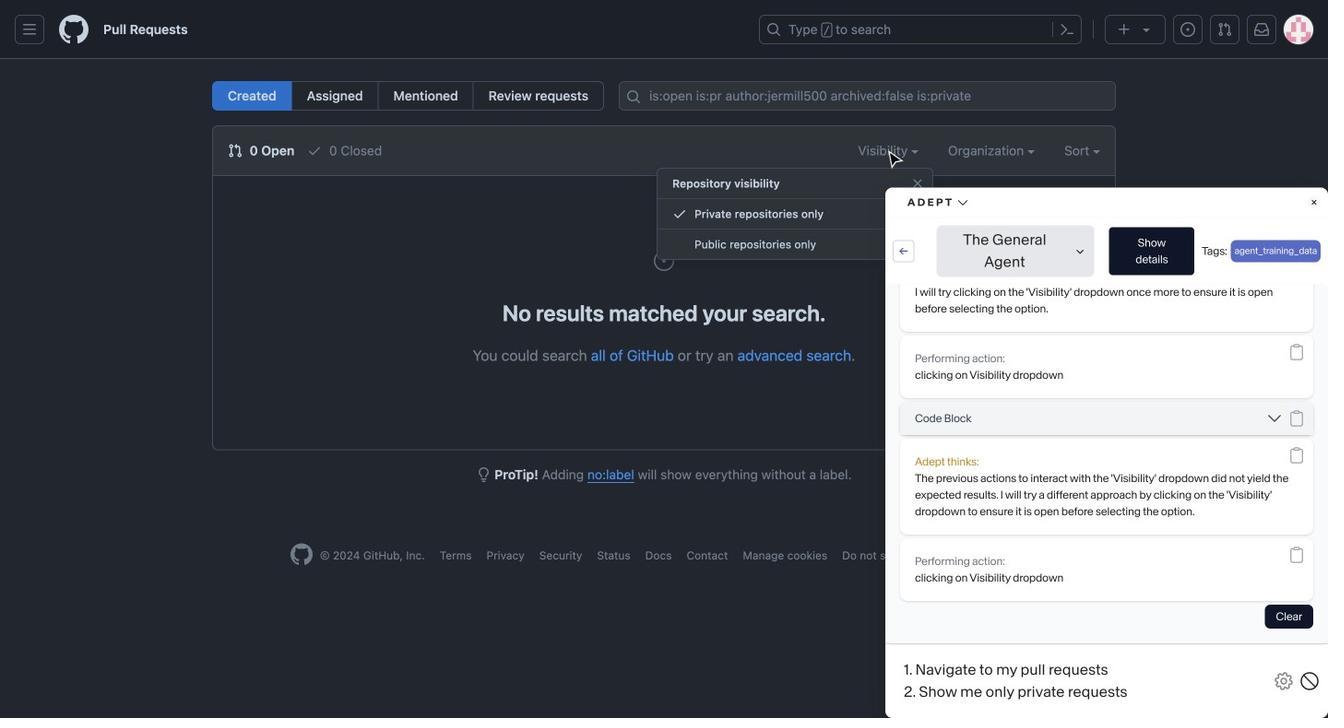 Task type: locate. For each thing, give the bounding box(es) containing it.
git pull request image
[[228, 144, 243, 158]]

homepage image
[[291, 544, 313, 566]]

triangle down image
[[1140, 22, 1155, 37]]

command palette image
[[1060, 22, 1075, 37]]



Task type: vqa. For each thing, say whether or not it's contained in the screenshot.
triangle down icon
yes



Task type: describe. For each thing, give the bounding box(es) containing it.
search image
[[627, 90, 641, 104]]

homepage image
[[59, 15, 89, 44]]

Search all issues text field
[[619, 81, 1117, 111]]

check image
[[307, 144, 322, 158]]

Issues search field
[[619, 81, 1117, 111]]

pull requests element
[[212, 81, 605, 111]]

notifications image
[[1255, 22, 1270, 37]]

git pull request image
[[1218, 22, 1233, 37]]

issue opened image
[[1181, 22, 1196, 37]]

plus image
[[1118, 22, 1132, 37]]

light bulb image
[[477, 468, 491, 483]]

issue opened image
[[653, 250, 676, 272]]



